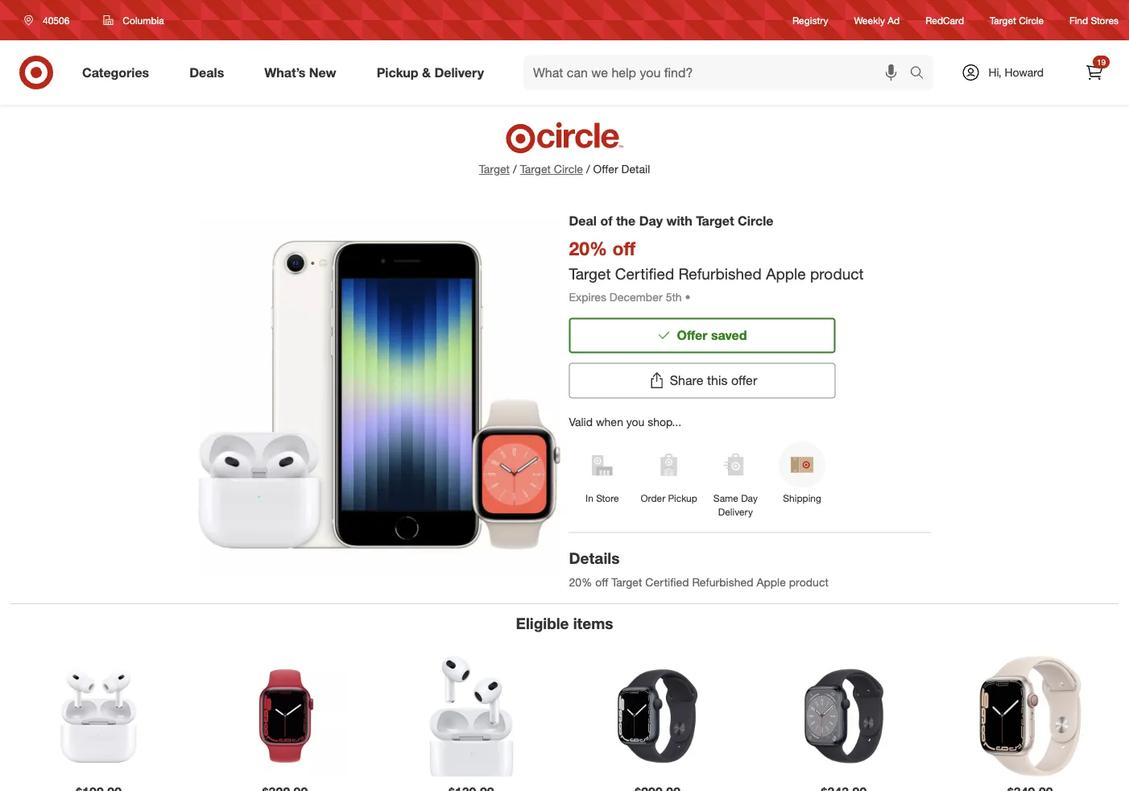 Task type: locate. For each thing, give the bounding box(es) containing it.
pickup & delivery link
[[363, 55, 505, 90]]

19
[[1098, 57, 1107, 67]]

0 vertical spatial off
[[613, 237, 636, 260]]

1 horizontal spatial /
[[587, 162, 590, 176]]

•
[[685, 290, 691, 304]]

1 vertical spatial certified
[[646, 576, 690, 590]]

/
[[513, 162, 517, 176], [587, 162, 590, 176]]

deal
[[569, 213, 597, 228]]

target down details
[[612, 576, 643, 590]]

day right the
[[640, 213, 663, 228]]

/ right target circle button
[[587, 162, 590, 176]]

find stores
[[1070, 14, 1119, 26]]

deals
[[190, 65, 224, 80]]

what's new link
[[251, 55, 357, 90]]

40506
[[43, 14, 70, 26]]

0 horizontal spatial /
[[513, 162, 517, 176]]

delivery right &
[[435, 65, 484, 80]]

1 vertical spatial offer
[[677, 328, 708, 343]]

target circle logo image
[[504, 121, 626, 155]]

0 vertical spatial pickup
[[377, 65, 419, 80]]

registry
[[793, 14, 829, 26]]

day right same
[[742, 492, 758, 505]]

0 vertical spatial delivery
[[435, 65, 484, 80]]

target
[[991, 14, 1017, 26], [479, 162, 510, 176], [520, 162, 551, 176], [696, 213, 735, 228], [569, 264, 611, 283], [612, 576, 643, 590]]

off down details
[[596, 576, 609, 590]]

1 horizontal spatial pickup
[[669, 492, 698, 505]]

0 vertical spatial apple
[[767, 264, 806, 283]]

deals link
[[176, 55, 244, 90]]

pickup left &
[[377, 65, 419, 80]]

1 horizontal spatial off
[[613, 237, 636, 260]]

shop...
[[648, 415, 682, 429]]

2 / from the left
[[587, 162, 590, 176]]

off
[[613, 237, 636, 260], [596, 576, 609, 590]]

pickup right order
[[669, 492, 698, 505]]

offer
[[594, 162, 619, 176], [677, 328, 708, 343]]

circle up 20% off target certified refurbished apple product expires december 5th •
[[738, 213, 774, 228]]

1 vertical spatial delivery
[[719, 506, 754, 518]]

1 vertical spatial 20%
[[569, 576, 593, 590]]

target circle link
[[991, 13, 1045, 27], [520, 161, 583, 177]]

offer left saved
[[677, 328, 708, 343]]

1 vertical spatial product
[[790, 576, 829, 590]]

delivery down same
[[719, 506, 754, 518]]

items
[[574, 614, 614, 633]]

circle left find
[[1020, 14, 1045, 26]]

0 horizontal spatial target circle link
[[520, 161, 583, 177]]

2 20% from the top
[[569, 576, 593, 590]]

2 vertical spatial circle
[[738, 213, 774, 228]]

circle
[[1020, 14, 1045, 26], [554, 162, 583, 176], [738, 213, 774, 228]]

0 vertical spatial circle
[[1020, 14, 1045, 26]]

eligible
[[516, 614, 569, 633]]

pickup & delivery
[[377, 65, 484, 80]]

categories link
[[69, 55, 169, 90]]

0 vertical spatial offer
[[594, 162, 619, 176]]

product
[[811, 264, 864, 283], [790, 576, 829, 590]]

target circle link down target circle logo
[[520, 161, 583, 177]]

1 20% from the top
[[569, 237, 608, 260]]

0 horizontal spatial off
[[596, 576, 609, 590]]

offer inside button
[[677, 328, 708, 343]]

refurbished
[[679, 264, 762, 283], [693, 576, 754, 590]]

the
[[616, 213, 636, 228]]

target circle button
[[520, 161, 583, 177]]

1 vertical spatial off
[[596, 576, 609, 590]]

target circle link up hi, howard
[[991, 13, 1045, 27]]

1 vertical spatial target circle link
[[520, 161, 583, 177]]

valid when you shop...
[[569, 415, 682, 429]]

refurbished up •
[[679, 264, 762, 283]]

product inside 20% off target certified refurbished apple product expires december 5th •
[[811, 264, 864, 283]]

detail
[[622, 162, 651, 176]]

weekly ad link
[[855, 13, 900, 27]]

target link
[[479, 162, 510, 176]]

0 vertical spatial refurbished
[[679, 264, 762, 283]]

20% down details
[[569, 576, 593, 590]]

0 vertical spatial 20%
[[569, 237, 608, 260]]

details 20% off target certified refurbished apple product
[[569, 549, 829, 590]]

refurbished down "same day delivery"
[[693, 576, 754, 590]]

details
[[569, 549, 620, 568]]

delivery inside "same day delivery"
[[719, 506, 754, 518]]

find
[[1070, 14, 1089, 26]]

off down the
[[613, 237, 636, 260]]

0 vertical spatial product
[[811, 264, 864, 283]]

target up hi,
[[991, 14, 1017, 26]]

off inside details 20% off target certified refurbished apple product
[[596, 576, 609, 590]]

target up expires
[[569, 264, 611, 283]]

2 horizontal spatial circle
[[1020, 14, 1045, 26]]

pickup inside pickup & delivery link
[[377, 65, 419, 80]]

circle down target circle logo
[[554, 162, 583, 176]]

0 vertical spatial day
[[640, 213, 663, 228]]

offer left detail
[[594, 162, 619, 176]]

search button
[[903, 55, 942, 93]]

target inside 20% off target certified refurbished apple product expires december 5th •
[[569, 264, 611, 283]]

0 vertical spatial certified
[[616, 264, 675, 283]]

1 horizontal spatial delivery
[[719, 506, 754, 518]]

weekly
[[855, 14, 886, 26]]

1 horizontal spatial offer
[[677, 328, 708, 343]]

certified
[[616, 264, 675, 283], [646, 576, 690, 590]]

0 horizontal spatial circle
[[554, 162, 583, 176]]

/ right target link
[[513, 162, 517, 176]]

1 vertical spatial refurbished
[[693, 576, 754, 590]]

apple
[[767, 264, 806, 283], [757, 576, 787, 590]]

20% off target certified refurbished apple product expires december 5th •
[[569, 237, 864, 304]]

target / target circle / offer detail
[[479, 162, 651, 176]]

certified inside details 20% off target certified refurbished apple product
[[646, 576, 690, 590]]

saved
[[712, 328, 748, 343]]

share this offer
[[670, 373, 758, 389]]

day
[[640, 213, 663, 228], [742, 492, 758, 505]]

delivery
[[435, 65, 484, 80], [719, 506, 754, 518]]

1 horizontal spatial day
[[742, 492, 758, 505]]

columbia button
[[93, 6, 175, 35]]

refurbished inside 20% off target certified refurbished apple product expires december 5th •
[[679, 264, 762, 283]]

eligible items
[[516, 614, 614, 633]]

0 horizontal spatial pickup
[[377, 65, 419, 80]]

1 vertical spatial apple
[[757, 576, 787, 590]]

0 vertical spatial target circle link
[[991, 13, 1045, 27]]

20%
[[569, 237, 608, 260], [569, 576, 593, 590]]

0 horizontal spatial delivery
[[435, 65, 484, 80]]

you
[[627, 415, 645, 429]]

1 horizontal spatial circle
[[738, 213, 774, 228]]

delivery for &
[[435, 65, 484, 80]]

0 horizontal spatial offer
[[594, 162, 619, 176]]

target inside details 20% off target certified refurbished apple product
[[612, 576, 643, 590]]

1 vertical spatial day
[[742, 492, 758, 505]]

pickup
[[377, 65, 419, 80], [669, 492, 698, 505]]

offer saved button
[[569, 318, 836, 353]]

hi,
[[989, 65, 1002, 79]]

20% down deal
[[569, 237, 608, 260]]



Task type: describe. For each thing, give the bounding box(es) containing it.
same day delivery
[[714, 492, 758, 518]]

apple inside details 20% off target certified refurbished apple product
[[757, 576, 787, 590]]

redcard
[[926, 14, 965, 26]]

apple inside 20% off target certified refurbished apple product expires december 5th •
[[767, 264, 806, 283]]

off inside 20% off target certified refurbished apple product expires december 5th •
[[613, 237, 636, 260]]

columbia
[[123, 14, 164, 26]]

product inside details 20% off target certified refurbished apple product
[[790, 576, 829, 590]]

of
[[601, 213, 613, 228]]

shipping
[[784, 492, 822, 505]]

same
[[714, 492, 739, 505]]

1 horizontal spatial target circle link
[[991, 13, 1045, 27]]

share
[[670, 373, 704, 389]]

5th
[[666, 290, 682, 304]]

target right target link
[[520, 162, 551, 176]]

certified inside 20% off target certified refurbished apple product expires december 5th •
[[616, 264, 675, 283]]

1 / from the left
[[513, 162, 517, 176]]

categories
[[82, 65, 149, 80]]

offer saved
[[677, 328, 748, 343]]

with
[[667, 213, 693, 228]]

offer
[[732, 373, 758, 389]]

valid
[[569, 415, 593, 429]]

&
[[422, 65, 431, 80]]

target right 'with'
[[696, 213, 735, 228]]

delivery for day
[[719, 506, 754, 518]]

search
[[903, 66, 942, 82]]

19 link
[[1078, 55, 1113, 90]]

day inside "same day delivery"
[[742, 492, 758, 505]]

new
[[309, 65, 337, 80]]

target left target circle button
[[479, 162, 510, 176]]

registry link
[[793, 13, 829, 27]]

howard
[[1005, 65, 1045, 79]]

in
[[586, 492, 594, 505]]

order pickup
[[641, 492, 698, 505]]

40506 button
[[14, 6, 87, 35]]

20% inside 20% off target certified refurbished apple product expires december 5th •
[[569, 237, 608, 260]]

target circle
[[991, 14, 1045, 26]]

refurbished inside details 20% off target certified refurbished apple product
[[693, 576, 754, 590]]

in store
[[586, 492, 620, 505]]

share this offer button
[[569, 363, 836, 399]]

this
[[708, 373, 728, 389]]

What can we help you find? suggestions appear below search field
[[524, 55, 914, 90]]

1 vertical spatial circle
[[554, 162, 583, 176]]

december
[[610, 290, 663, 304]]

what's
[[265, 65, 306, 80]]

stores
[[1092, 14, 1119, 26]]

hi, howard
[[989, 65, 1045, 79]]

1 vertical spatial pickup
[[669, 492, 698, 505]]

deal of the day with target circle
[[569, 213, 774, 228]]

what's new
[[265, 65, 337, 80]]

weekly ad
[[855, 14, 900, 26]]

expires
[[569, 290, 607, 304]]

order
[[641, 492, 666, 505]]

when
[[596, 415, 624, 429]]

ad
[[888, 14, 900, 26]]

find stores link
[[1070, 13, 1119, 27]]

0 horizontal spatial day
[[640, 213, 663, 228]]

20% inside details 20% off target certified refurbished apple product
[[569, 576, 593, 590]]

store
[[597, 492, 620, 505]]

redcard link
[[926, 13, 965, 27]]



Task type: vqa. For each thing, say whether or not it's contained in the screenshot.
- inside the 8651 Brier Creek Pkwy, Raleigh, NC 27617-7325 Open today: 7:00am - 12:00am 919-765-0005
no



